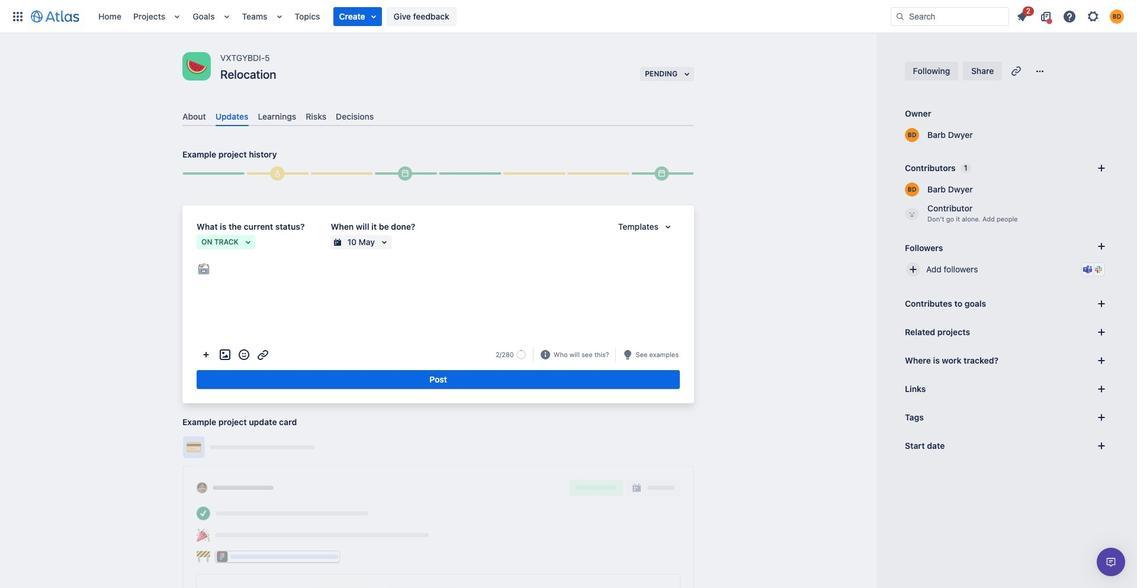 Task type: describe. For each thing, give the bounding box(es) containing it.
help image
[[1063, 9, 1077, 23]]

search image
[[896, 12, 905, 21]]

add files, videos, or images image
[[218, 348, 232, 362]]

0 horizontal spatial list
[[92, 0, 891, 33]]

top element
[[7, 0, 891, 33]]

notifications image
[[1015, 9, 1030, 23]]

add follower image
[[906, 262, 921, 277]]

more actions image
[[199, 348, 213, 362]]

switch to... image
[[11, 9, 25, 23]]

account image
[[1110, 9, 1124, 23]]

:card_box: image
[[198, 263, 210, 275]]

insert link image
[[256, 348, 270, 362]]

add a follower image
[[1095, 239, 1109, 254]]



Task type: vqa. For each thing, say whether or not it's contained in the screenshot.
Notifications icon
yes



Task type: locate. For each thing, give the bounding box(es) containing it.
1 horizontal spatial list
[[1012, 4, 1130, 26]]

msteams logo showing  channels are connected to this project image
[[1083, 265, 1093, 274]]

0 horizontal spatial list item
[[333, 7, 382, 26]]

1 horizontal spatial list item
[[1012, 4, 1034, 26]]

list item inside list
[[333, 7, 382, 26]]

list
[[92, 0, 891, 33], [1012, 4, 1130, 26]]

list item
[[1012, 4, 1034, 26], [333, 7, 382, 26]]

settings image
[[1086, 9, 1101, 23]]

slack logo showing nan channels are connected to this project image
[[1094, 265, 1104, 274]]

insert emoji image
[[237, 348, 251, 362]]

open intercom messenger image
[[1104, 555, 1118, 569]]

Search field
[[891, 7, 1009, 26]]

tab list
[[178, 107, 699, 126]]

banner
[[0, 0, 1137, 33]]

None search field
[[891, 7, 1009, 26]]

Main content area, start typing to enter text. text field
[[197, 261, 680, 280]]



